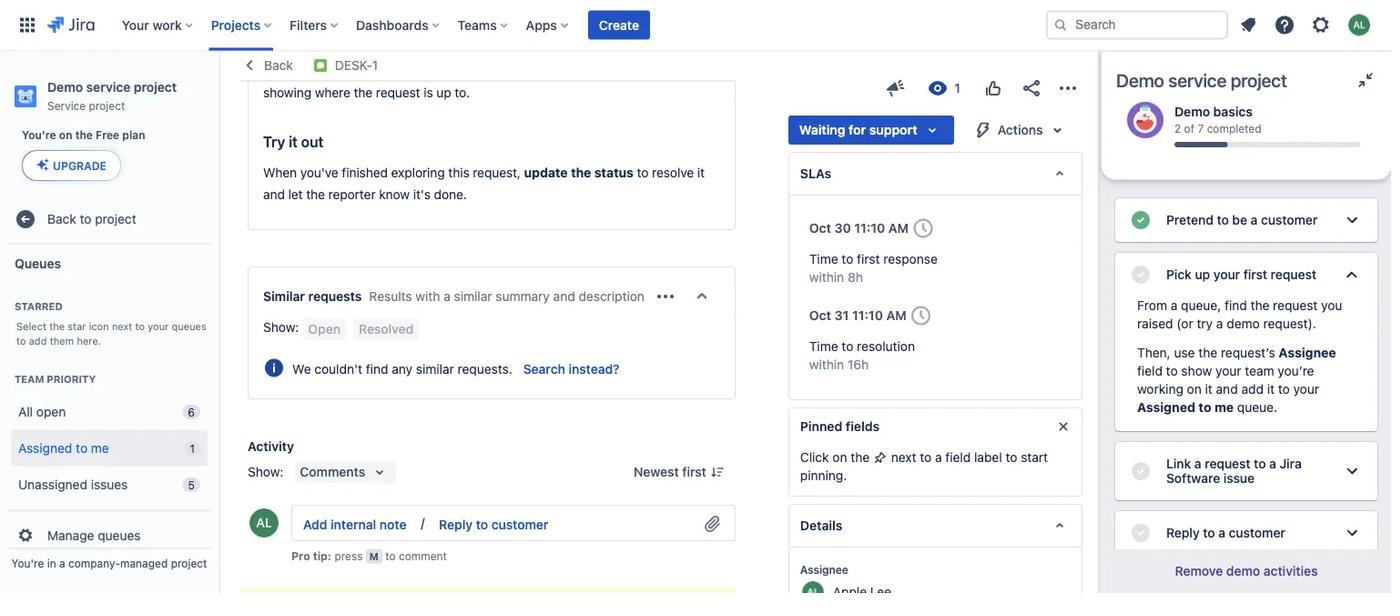 Task type: describe. For each thing, give the bounding box(es) containing it.
any
[[392, 363, 413, 378]]

response
[[884, 252, 938, 267]]

queues
[[15, 256, 61, 271]]

1 vertical spatial show:
[[248, 466, 284, 481]]

Search field
[[1047, 10, 1229, 40]]

filters button
[[284, 10, 345, 40]]

assigned to me
[[18, 441, 109, 456]]

chevron image for a
[[1342, 461, 1364, 483]]

similar requests results with a similar summary and description
[[263, 290, 645, 305]]

this
[[448, 166, 470, 181]]

remove
[[1175, 564, 1223, 579]]

the right 'update'
[[571, 166, 591, 181]]

demo inside 'from a queue, find the request you raised (or try a demo request).'
[[1227, 317, 1260, 332]]

for inside dropdown button
[[849, 123, 866, 138]]

to left 'label'
[[920, 450, 932, 465]]

(or
[[1177, 317, 1194, 332]]

slas element
[[789, 152, 1083, 196]]

service for demo service project
[[1169, 69, 1227, 91]]

back for back to project
[[47, 212, 76, 227]]

is
[[424, 86, 433, 101]]

0 vertical spatial similar
[[454, 290, 492, 305]]

know
[[379, 188, 410, 203]]

within 16h button
[[810, 356, 869, 374]]

be
[[1233, 213, 1248, 228]]

of inside demo basics 2 of 7 completed
[[1185, 122, 1195, 135]]

0 vertical spatial show:
[[263, 321, 299, 336]]

company-
[[68, 557, 120, 570]]

it inside the to resolve it and let the reporter know it's done.
[[698, 166, 705, 181]]

waiting for support button
[[789, 116, 954, 145]]

manage
[[47, 528, 94, 543]]

am for oct 31 11:10 am
[[887, 308, 907, 323]]

activity
[[248, 440, 294, 455]]

team priority group
[[7, 354, 211, 511]]

oct 31 11:10 am
[[810, 308, 907, 323]]

support
[[870, 123, 918, 138]]

apps button
[[521, 10, 575, 40]]

team
[[15, 373, 44, 385]]

pinned fields
[[800, 419, 880, 435]]

waiting
[[800, 123, 846, 138]]

31
[[835, 308, 849, 323]]

when
[[263, 166, 297, 181]]

to inside team priority group
[[76, 441, 88, 456]]

your down you're
[[1294, 382, 1320, 397]]

reply to customer button
[[428, 511, 560, 540]]

oct 30 11:10 am
[[810, 221, 909, 236]]

back to project
[[47, 212, 136, 227]]

icon
[[89, 321, 109, 333]]

working
[[1138, 382, 1184, 397]]

are
[[321, 20, 339, 35]]

help image
[[1274, 14, 1296, 36]]

starred group
[[7, 282, 211, 354]]

reporter inside 'requests are like emails from your customers asking for help. like email, you can respond to the reporter and add attachments. unlike email, you can set all kinds of useful information, such as labels, priority and a status showing where the request is up to.'
[[401, 42, 448, 57]]

1 vertical spatial status
[[595, 166, 634, 181]]

pro
[[291, 551, 310, 563]]

search instead? link
[[513, 356, 631, 385]]

appswitcher icon image
[[16, 14, 38, 36]]

your inside starred select the star icon next to your queues to add them here.
[[148, 321, 169, 333]]

the down fields
[[851, 450, 870, 465]]

7
[[1198, 122, 1204, 135]]

manage queues button
[[7, 518, 211, 554]]

help.
[[591, 20, 619, 35]]

request inside 'requests are like emails from your customers asking for help. like email, you can respond to the reporter and add attachments. unlike email, you can set all kinds of useful information, such as labels, priority and a status showing where the request is up to.'
[[376, 86, 420, 101]]

when you've finished exploring this request, update the status
[[263, 166, 634, 181]]

to inside time to first response within 8h
[[842, 252, 854, 267]]

30
[[835, 221, 851, 236]]

dashboards button
[[351, 10, 447, 40]]

service for demo service project service project
[[86, 80, 131, 95]]

0 vertical spatial email,
[[650, 20, 684, 35]]

a left jira
[[1270, 457, 1277, 472]]

a right try
[[1217, 317, 1224, 332]]

chevron image
[[1342, 264, 1364, 286]]

16h
[[848, 358, 869, 373]]

on for you're on the free plan
[[59, 129, 72, 142]]

the inside 'from a queue, find the request you raised (or try a demo request).'
[[1251, 298, 1270, 313]]

it down team on the bottom of the page
[[1268, 382, 1275, 397]]

0 horizontal spatial you
[[263, 42, 284, 57]]

1 vertical spatial email,
[[621, 42, 655, 57]]

the inside the to resolve it and let the reporter know it's done.
[[306, 188, 325, 203]]

and right the summary
[[553, 290, 575, 305]]

11:10 for 30
[[855, 221, 886, 236]]

details element
[[789, 505, 1083, 548]]

search image
[[1054, 18, 1068, 32]]

11:10 for 31
[[852, 308, 883, 323]]

completed
[[1207, 122, 1262, 135]]

asking
[[530, 20, 568, 35]]

back link
[[237, 51, 299, 80]]

customer inside dropdown button
[[1261, 213, 1318, 228]]

it right try
[[289, 134, 298, 151]]

5
[[188, 479, 195, 492]]

assigned inside then, use the request's assignee field to show your team you're working on it and add it to your assigned to me queue.
[[1138, 400, 1196, 415]]

your inside 'requests are like emails from your customers asking for help. like email, you can respond to the reporter and add attachments. unlike email, you can set all kinds of useful information, such as labels, priority and a status showing where the request is up to.'
[[436, 20, 462, 35]]

demo service project service project
[[47, 80, 177, 112]]

time for time to resolution within 16h
[[810, 339, 839, 354]]

your down request's
[[1216, 364, 1242, 379]]

next inside next to a field label to start pinning.
[[891, 450, 917, 465]]

pretend
[[1167, 213, 1214, 228]]

request inside the link a request to a jira software issue
[[1205, 457, 1251, 472]]

add inside 'requests are like emails from your customers asking for help. like email, you can respond to the reporter and add attachments. unlike email, you can set all kinds of useful information, such as labels, priority and a status showing where the request is up to.'
[[476, 42, 498, 57]]

dashboards
[[356, 17, 429, 32]]

projects button
[[206, 10, 279, 40]]

share image
[[1021, 77, 1043, 99]]

apps
[[526, 17, 557, 32]]

first inside pick up your first request dropdown button
[[1244, 267, 1268, 282]]

project for demo service project
[[1231, 69, 1288, 91]]

vote options: no one has voted for this issue yet. image
[[983, 77, 1005, 99]]

hide message image
[[1053, 416, 1075, 438]]

you inside 'from a queue, find the request you raised (or try a demo request).'
[[1322, 298, 1343, 313]]

the inside then, use the request's assignee field to show your team you're working on it and add it to your assigned to me queue.
[[1199, 346, 1218, 361]]

to down you're
[[1279, 382, 1290, 397]]

collapse panel image
[[1355, 69, 1377, 91]]

starred select the star icon next to your queues to add them here.
[[15, 301, 207, 347]]

a inside next to a field label to start pinning.
[[935, 450, 942, 465]]

tip:
[[313, 551, 332, 563]]

upgrade button
[[23, 151, 120, 180]]

from a queue, find the request you raised (or try a demo request).
[[1138, 298, 1343, 332]]

with
[[416, 290, 440, 305]]

checked image for link
[[1130, 461, 1152, 483]]

assignee pin to top. only you can see pinned fields. image
[[852, 563, 867, 578]]

m
[[370, 552, 379, 563]]

on for click on the
[[833, 450, 848, 465]]

request).
[[1264, 317, 1317, 332]]

within inside time to first response within 8h
[[810, 270, 845, 285]]

newest first image
[[710, 466, 725, 481]]

the up the copy link to issue image on the top left of the page
[[378, 42, 397, 57]]

add
[[303, 518, 327, 533]]

link a request to a jira software issue button
[[1116, 443, 1378, 501]]

the left free
[[75, 129, 93, 142]]

checked image for pretend
[[1130, 209, 1152, 231]]

try
[[263, 134, 285, 151]]

queue,
[[1181, 298, 1222, 313]]

within inside "time to resolution within 16h"
[[810, 358, 845, 373]]

up inside 'requests are like emails from your customers asking for help. like email, you can respond to the reporter and add attachments. unlike email, you can set all kinds of useful information, such as labels, priority and a status showing where the request is up to.'
[[437, 86, 451, 101]]

open
[[36, 405, 66, 420]]

1 horizontal spatial you
[[659, 42, 680, 57]]

labels,
[[510, 64, 548, 79]]

as
[[494, 64, 507, 79]]

comments
[[300, 466, 365, 481]]

all open
[[18, 405, 66, 420]]

then, use the request's assignee field to show your team you're working on it and add it to your assigned to me queue.
[[1138, 346, 1337, 415]]

link
[[1167, 457, 1192, 472]]

0 vertical spatial 1
[[372, 58, 378, 73]]

field inside next to a field label to start pinning.
[[946, 450, 971, 465]]

requests.
[[458, 363, 513, 378]]

newest first button
[[623, 462, 736, 484]]

first inside newest first button
[[683, 466, 707, 481]]

results
[[369, 290, 412, 305]]

let
[[288, 188, 303, 203]]

1 inside team priority group
[[190, 443, 195, 455]]

queues inside manage queues button
[[98, 528, 141, 543]]

raised
[[1138, 317, 1174, 332]]

use
[[1174, 346, 1195, 361]]

1 vertical spatial similar
[[416, 363, 454, 378]]

to left start
[[1006, 450, 1018, 465]]

and down unlike
[[596, 64, 618, 79]]

out
[[301, 134, 324, 151]]

instead?
[[569, 363, 620, 378]]

notifications image
[[1238, 14, 1260, 36]]

settings image
[[1311, 14, 1333, 36]]

a inside dropdown button
[[1251, 213, 1258, 228]]

info image
[[263, 358, 285, 380]]

to right m
[[385, 551, 396, 563]]

pretend to be a customer button
[[1116, 199, 1378, 242]]

pick
[[1167, 267, 1192, 282]]

to down show
[[1199, 400, 1212, 415]]

couldn't
[[315, 363, 362, 378]]

request inside 'from a queue, find the request you raised (or try a demo request).'
[[1273, 298, 1318, 313]]

of inside 'requests are like emails from your customers asking for help. like email, you can respond to the reporter and add attachments. unlike email, you can set all kinds of useful information, such as labels, priority and a status showing where the request is up to.'
[[335, 64, 347, 79]]

actions
[[998, 123, 1043, 138]]

exploring
[[391, 166, 445, 181]]

link a request to a jira software issue
[[1167, 457, 1302, 486]]

demo for demo service project
[[1117, 69, 1165, 91]]

0 horizontal spatial find
[[366, 363, 388, 378]]



Task type: locate. For each thing, give the bounding box(es) containing it.
to down select
[[16, 335, 26, 347]]

issue
[[1224, 471, 1255, 486]]

project up free
[[89, 99, 125, 112]]

checked image inside pretend to be a customer dropdown button
[[1130, 209, 1152, 231]]

issues
[[91, 477, 128, 492]]

software
[[1167, 471, 1221, 486]]

assigned inside team priority group
[[18, 441, 72, 456]]

add down select
[[29, 335, 47, 347]]

time inside "time to resolution within 16h"
[[810, 339, 839, 354]]

1 horizontal spatial queues
[[172, 321, 207, 333]]

2 within from the top
[[810, 358, 845, 373]]

the up them
[[49, 321, 65, 333]]

service up free
[[86, 80, 131, 95]]

2 horizontal spatial add
[[1242, 382, 1264, 397]]

give feedback image
[[885, 77, 907, 99]]

profile image of apple lee image
[[250, 510, 279, 539]]

3 checked image from the top
[[1130, 461, 1152, 483]]

oct for oct 31 11:10 am
[[810, 308, 832, 323]]

first up 8h
[[857, 252, 880, 267]]

oct for oct 30 11:10 am
[[810, 221, 832, 236]]

priority
[[551, 64, 593, 79]]

work
[[153, 17, 182, 32]]

demo service project
[[1117, 69, 1288, 91]]

select
[[16, 321, 46, 333]]

in
[[47, 557, 56, 570]]

a inside 'requests are like emails from your customers asking for help. like email, you can respond to the reporter and add attachments. unlike email, you can set all kinds of useful information, such as labels, priority and a status showing where the request is up to.'
[[621, 64, 628, 79]]

0 vertical spatial queues
[[172, 321, 207, 333]]

to.
[[455, 86, 470, 101]]

chevron image for customer
[[1342, 209, 1364, 231]]

0 horizontal spatial 1
[[190, 443, 195, 455]]

reply up remove
[[1167, 526, 1200, 541]]

service
[[47, 99, 86, 112]]

similar
[[263, 290, 305, 305]]

0 vertical spatial for
[[571, 20, 588, 35]]

all
[[285, 64, 297, 79]]

add inside starred select the star icon next to your queues to add them here.
[[29, 335, 47, 347]]

0 vertical spatial within
[[810, 270, 845, 285]]

demo for demo basics 2 of 7 completed
[[1175, 104, 1211, 119]]

1 horizontal spatial me
[[1215, 400, 1234, 415]]

2 horizontal spatial you
[[1322, 298, 1343, 313]]

demo basics 2 of 7 completed
[[1175, 104, 1262, 135]]

0 horizontal spatial service
[[86, 80, 131, 95]]

request inside pick up your first request dropdown button
[[1271, 267, 1317, 282]]

1 vertical spatial assignee
[[800, 564, 849, 577]]

assignee left assignee pin to top. only you can see pinned fields. image
[[800, 564, 849, 577]]

slas
[[800, 166, 832, 181]]

you're on the free plan
[[22, 129, 145, 142]]

1 horizontal spatial on
[[833, 450, 848, 465]]

1 horizontal spatial add
[[476, 42, 498, 57]]

1 vertical spatial next
[[891, 450, 917, 465]]

customer inside dropdown button
[[1229, 526, 1286, 541]]

find inside 'from a queue, find the request you raised (or try a demo request).'
[[1225, 298, 1248, 313]]

0 vertical spatial back
[[264, 58, 293, 73]]

project for demo service project service project
[[134, 80, 177, 95]]

time inside time to first response within 8h
[[810, 252, 839, 267]]

email, right like
[[650, 20, 684, 35]]

1 horizontal spatial can
[[683, 42, 704, 57]]

1 horizontal spatial next
[[891, 450, 917, 465]]

first left "newest first" 'icon'
[[683, 466, 707, 481]]

11:10 right 31
[[852, 308, 883, 323]]

for right waiting
[[849, 123, 866, 138]]

upgrade
[[53, 160, 106, 172]]

and inside then, use the request's assignee field to show your team you're working on it and add it to your assigned to me queue.
[[1217, 382, 1238, 397]]

done.
[[434, 188, 467, 203]]

a up (or
[[1171, 298, 1178, 313]]

checked image for reply
[[1130, 523, 1152, 545]]

am up response
[[889, 221, 909, 236]]

try it out
[[263, 134, 324, 151]]

your work
[[122, 17, 182, 32]]

chevron image inside reply to a customer dropdown button
[[1342, 523, 1364, 545]]

details
[[800, 519, 843, 534]]

0 vertical spatial 11:10
[[855, 221, 886, 236]]

0 horizontal spatial can
[[288, 42, 309, 57]]

you right unlike
[[659, 42, 680, 57]]

2 can from the left
[[683, 42, 704, 57]]

1 vertical spatial up
[[1195, 267, 1211, 282]]

0 horizontal spatial on
[[59, 129, 72, 142]]

reporter down finished
[[328, 188, 376, 203]]

internal
[[331, 518, 376, 533]]

1 vertical spatial reporter
[[328, 188, 376, 203]]

it's
[[413, 188, 431, 203]]

banner
[[0, 0, 1393, 51]]

1 vertical spatial queues
[[98, 528, 141, 543]]

1 vertical spatial back
[[47, 212, 76, 227]]

find left any
[[366, 363, 388, 378]]

copy link to issue image
[[374, 57, 389, 72]]

basics
[[1214, 104, 1253, 119]]

0 vertical spatial you're
[[22, 129, 56, 142]]

where
[[315, 86, 351, 101]]

1 horizontal spatial service
[[1169, 69, 1227, 91]]

them
[[50, 335, 74, 347]]

on down service
[[59, 129, 72, 142]]

a down like
[[621, 64, 628, 79]]

1 vertical spatial oct
[[810, 308, 832, 323]]

you're down service
[[22, 129, 56, 142]]

0 horizontal spatial back
[[47, 212, 76, 227]]

information,
[[389, 64, 459, 79]]

project inside back to project link
[[95, 212, 136, 227]]

your profile and settings image
[[1349, 14, 1371, 36]]

show: down similar
[[263, 321, 299, 336]]

assigned
[[1138, 400, 1196, 415], [18, 441, 72, 456]]

0 vertical spatial of
[[335, 64, 347, 79]]

it down show
[[1206, 382, 1213, 397]]

field inside then, use the request's assignee field to show your team you're working on it and add it to your assigned to me queue.
[[1138, 364, 1163, 379]]

pinned
[[800, 419, 843, 435]]

0 horizontal spatial reply
[[439, 518, 473, 533]]

your
[[122, 17, 149, 32]]

your right icon
[[148, 321, 169, 333]]

0 vertical spatial field
[[1138, 364, 1163, 379]]

1 vertical spatial on
[[1187, 382, 1202, 397]]

on up pinning.
[[833, 450, 848, 465]]

1 horizontal spatial assignee
[[1279, 346, 1337, 361]]

assigned down working
[[1138, 400, 1196, 415]]

progress bar
[[1175, 142, 1361, 148]]

checked image inside reply to a customer dropdown button
[[1130, 523, 1152, 545]]

me left the queue.
[[1215, 400, 1234, 415]]

waiting for support
[[800, 123, 918, 138]]

1 vertical spatial demo
[[1227, 564, 1261, 579]]

show: down activity
[[248, 466, 284, 481]]

status down like
[[631, 64, 667, 79]]

1 vertical spatial add
[[29, 335, 47, 347]]

star
[[68, 321, 86, 333]]

can
[[288, 42, 309, 57], [683, 42, 704, 57]]

to down "upgrade"
[[80, 212, 92, 227]]

reporter inside the to resolve it and let the reporter know it's done.
[[328, 188, 376, 203]]

0 horizontal spatial up
[[437, 86, 451, 101]]

customer inside button
[[492, 518, 549, 533]]

for left help.
[[571, 20, 588, 35]]

a right with
[[444, 290, 451, 305]]

email,
[[650, 20, 684, 35], [621, 42, 655, 57]]

0 horizontal spatial next
[[112, 321, 132, 333]]

time for time to first response within 8h
[[810, 252, 839, 267]]

we couldn't find any similar requests.
[[292, 363, 513, 378]]

it right resolve
[[698, 166, 705, 181]]

1 oct from the top
[[810, 221, 832, 236]]

the up show
[[1199, 346, 1218, 361]]

to right icon
[[135, 321, 145, 333]]

within 8h button
[[810, 269, 863, 287]]

newest
[[634, 466, 679, 481]]

1 horizontal spatial 1
[[372, 58, 378, 73]]

up right is at the top left of the page
[[437, 86, 451, 101]]

0 vertical spatial add
[[476, 42, 498, 57]]

oct left 30
[[810, 221, 832, 236]]

1 vertical spatial within
[[810, 358, 845, 373]]

time to first response within 8h
[[810, 252, 938, 285]]

2 vertical spatial add
[[1242, 382, 1264, 397]]

2 time from the top
[[810, 339, 839, 354]]

the
[[378, 42, 397, 57], [354, 86, 373, 101], [75, 129, 93, 142], [571, 166, 591, 181], [306, 188, 325, 203], [1251, 298, 1270, 313], [49, 321, 65, 333], [1199, 346, 1218, 361], [851, 450, 870, 465]]

2 oct from the top
[[810, 308, 832, 323]]

0 horizontal spatial assigned
[[18, 441, 72, 456]]

1 vertical spatial you're
[[11, 557, 44, 570]]

oct left 31
[[810, 308, 832, 323]]

demo up service
[[47, 80, 83, 95]]

1 within from the top
[[810, 270, 845, 285]]

back for back
[[264, 58, 293, 73]]

me inside then, use the request's assignee field to show your team you're working on it and add it to your assigned to me queue.
[[1215, 400, 1234, 415]]

0 vertical spatial chevron image
[[1342, 209, 1364, 231]]

1 time from the top
[[810, 252, 839, 267]]

clockicon image up resolution at the right of the page
[[907, 302, 936, 331]]

1 horizontal spatial find
[[1225, 298, 1248, 313]]

checked image left pretend
[[1130, 209, 1152, 231]]

to inside 'requests are like emails from your customers asking for help. like email, you can respond to the reporter and add attachments. unlike email, you can set all kinds of useful information, such as labels, priority and a status showing where the request is up to.'
[[363, 42, 375, 57]]

3 chevron image from the top
[[1342, 523, 1364, 545]]

press
[[335, 551, 363, 563]]

you're left in at the bottom
[[11, 557, 44, 570]]

you're for you're on the free plan
[[22, 129, 56, 142]]

reporter
[[401, 42, 448, 57], [328, 188, 376, 203]]

1 vertical spatial clockicon image
[[907, 302, 936, 331]]

1 can from the left
[[288, 42, 309, 57]]

chevron image inside link a request to a jira software issue "dropdown button"
[[1342, 461, 1364, 483]]

1 vertical spatial field
[[946, 450, 971, 465]]

and up the queue.
[[1217, 382, 1238, 397]]

up inside dropdown button
[[1195, 267, 1211, 282]]

to resolve it and let the reporter know it's done.
[[263, 166, 708, 203]]

2 horizontal spatial first
[[1244, 267, 1268, 282]]

1 vertical spatial for
[[849, 123, 866, 138]]

assigned down the all open
[[18, 441, 72, 456]]

all
[[18, 405, 33, 420]]

show
[[1182, 364, 1213, 379]]

attachments.
[[502, 42, 578, 57]]

0 horizontal spatial queues
[[98, 528, 141, 543]]

requests
[[308, 290, 362, 305]]

a right be
[[1251, 213, 1258, 228]]

a
[[621, 64, 628, 79], [1251, 213, 1258, 228], [444, 290, 451, 305], [1171, 298, 1178, 313], [1217, 317, 1224, 332], [935, 450, 942, 465], [1195, 457, 1202, 472], [1270, 457, 1277, 472], [1219, 526, 1226, 541], [59, 557, 65, 570]]

next right icon
[[112, 321, 132, 333]]

reply to a customer button
[[1116, 512, 1378, 556]]

clockicon image
[[909, 214, 938, 243], [907, 302, 936, 331]]

your right "from"
[[436, 20, 462, 35]]

add up the queue.
[[1242, 382, 1264, 397]]

actions button
[[962, 116, 1080, 145]]

1 vertical spatial time
[[810, 339, 839, 354]]

update
[[524, 166, 568, 181]]

pretend to be a customer
[[1167, 213, 1318, 228]]

for inside 'requests are like emails from your customers asking for help. like email, you can respond to the reporter and add attachments. unlike email, you can set all kinds of useful information, such as labels, priority and a status showing where the request is up to.'
[[571, 20, 588, 35]]

unassigned issues
[[18, 477, 128, 492]]

create button
[[588, 10, 650, 40]]

11:10 right 30
[[855, 221, 886, 236]]

1 vertical spatial 11:10
[[852, 308, 883, 323]]

me inside team priority group
[[91, 441, 109, 456]]

to up working
[[1166, 364, 1178, 379]]

demo down search field
[[1117, 69, 1165, 91]]

1 horizontal spatial up
[[1195, 267, 1211, 282]]

1 vertical spatial find
[[366, 363, 388, 378]]

project down "upgrade"
[[95, 212, 136, 227]]

0 vertical spatial me
[[1215, 400, 1234, 415]]

time
[[810, 252, 839, 267], [810, 339, 839, 354]]

2 vertical spatial chevron image
[[1342, 523, 1364, 545]]

banner containing your work
[[0, 0, 1393, 51]]

1 checked image from the top
[[1130, 209, 1152, 231]]

your inside pick up your first request dropdown button
[[1214, 267, 1241, 282]]

0 vertical spatial assignee
[[1279, 346, 1337, 361]]

0 vertical spatial clockicon image
[[909, 214, 938, 243]]

the inside starred select the star icon next to your queues to add them here.
[[49, 321, 65, 333]]

request's
[[1221, 346, 1276, 361]]

1 horizontal spatial of
[[1185, 122, 1195, 135]]

to inside button
[[476, 518, 488, 533]]

and inside the to resolve it and let the reporter know it's done.
[[263, 188, 285, 203]]

project right 'managed'
[[171, 557, 207, 570]]

service up demo basics 2 of 7 completed
[[1169, 69, 1227, 91]]

0 horizontal spatial first
[[683, 466, 707, 481]]

1 horizontal spatial back
[[264, 58, 293, 73]]

of right service request icon
[[335, 64, 347, 79]]

status left resolve
[[595, 166, 634, 181]]

hide image
[[688, 283, 717, 312]]

search instead?
[[523, 363, 620, 378]]

checked image left reply to a customer
[[1130, 523, 1152, 545]]

project up the plan
[[134, 80, 177, 95]]

a inside dropdown button
[[1219, 526, 1226, 541]]

checked image inside link a request to a jira software issue "dropdown button"
[[1130, 461, 1152, 483]]

on down show
[[1187, 382, 1202, 397]]

filters
[[290, 17, 327, 32]]

a right in at the bottom
[[59, 557, 65, 570]]

you down chevron icon
[[1322, 298, 1343, 313]]

0 horizontal spatial for
[[571, 20, 588, 35]]

requests are like emails from your customers asking for help. like email, you can respond to the reporter and add attachments. unlike email, you can set all kinds of useful information, such as labels, priority and a status showing where the request is up to.
[[263, 20, 707, 101]]

add attachment image
[[702, 514, 724, 536]]

0 horizontal spatial reporter
[[328, 188, 376, 203]]

1 vertical spatial chevron image
[[1342, 461, 1364, 483]]

demo inside button
[[1227, 564, 1261, 579]]

to left resolve
[[637, 166, 649, 181]]

sidebar navigation image
[[199, 73, 239, 109]]

0 vertical spatial up
[[437, 86, 451, 101]]

set
[[263, 64, 281, 79]]

clockicon image up response
[[909, 214, 938, 243]]

demo inside demo service project service project
[[47, 80, 83, 95]]

0 vertical spatial time
[[810, 252, 839, 267]]

0 horizontal spatial assignee
[[800, 564, 849, 577]]

to inside dropdown button
[[1203, 526, 1216, 541]]

reply inside button
[[439, 518, 473, 533]]

2 horizontal spatial demo
[[1175, 104, 1211, 119]]

1 horizontal spatial field
[[1138, 364, 1163, 379]]

you're
[[1278, 364, 1315, 379]]

for
[[571, 20, 588, 35], [849, 123, 866, 138]]

0 vertical spatial am
[[889, 221, 909, 236]]

status inside 'requests are like emails from your customers asking for help. like email, you can respond to the reporter and add attachments. unlike email, you can set all kinds of useful information, such as labels, priority and a status showing where the request is up to.'
[[631, 64, 667, 79]]

similar right with
[[454, 290, 492, 305]]

2 horizontal spatial on
[[1187, 382, 1202, 397]]

first inside time to first response within 8h
[[857, 252, 880, 267]]

0 horizontal spatial me
[[91, 441, 109, 456]]

respond
[[312, 42, 360, 57]]

assignee inside then, use the request's assignee field to show your team you're working on it and add it to your assigned to me queue.
[[1279, 346, 1337, 361]]

0 vertical spatial next
[[112, 321, 132, 333]]

to inside "time to resolution within 16h"
[[842, 339, 854, 354]]

field down then,
[[1138, 364, 1163, 379]]

useful
[[350, 64, 386, 79]]

1 vertical spatial of
[[1185, 122, 1195, 135]]

and up such on the left top of page
[[451, 42, 473, 57]]

back up showing
[[264, 58, 293, 73]]

1 chevron image from the top
[[1342, 209, 1364, 231]]

1 horizontal spatial assigned
[[1138, 400, 1196, 415]]

the down "useful"
[[354, 86, 373, 101]]

teams
[[458, 17, 497, 32]]

reporter up information,
[[401, 42, 448, 57]]

jira image
[[47, 14, 94, 36], [47, 14, 94, 36]]

checked image left link
[[1130, 461, 1152, 483]]

chevron image
[[1342, 209, 1364, 231], [1342, 461, 1364, 483], [1342, 523, 1364, 545]]

checked image for pick
[[1130, 264, 1152, 286]]

you up 'set'
[[263, 42, 284, 57]]

reply for reply to customer
[[439, 518, 473, 533]]

plan
[[122, 129, 145, 142]]

0 vertical spatial find
[[1225, 298, 1248, 313]]

reply for reply to a customer
[[1167, 526, 1200, 541]]

to up within 16h button
[[842, 339, 854, 354]]

to left be
[[1217, 213, 1229, 228]]

to up remove
[[1203, 526, 1216, 541]]

demo for demo service project service project
[[47, 80, 83, 95]]

0 horizontal spatial field
[[946, 450, 971, 465]]

kinds
[[301, 64, 332, 79]]

0 vertical spatial oct
[[810, 221, 832, 236]]

demo up 7
[[1175, 104, 1211, 119]]

such
[[462, 64, 490, 79]]

you're for you're in a company-managed project
[[11, 557, 44, 570]]

2 vertical spatial on
[[833, 450, 848, 465]]

reply inside dropdown button
[[1167, 526, 1200, 541]]

0 vertical spatial status
[[631, 64, 667, 79]]

1 horizontal spatial reporter
[[401, 42, 448, 57]]

0 vertical spatial reporter
[[401, 42, 448, 57]]

0 horizontal spatial demo
[[47, 80, 83, 95]]

service inside demo service project service project
[[86, 80, 131, 95]]

team priority
[[15, 373, 96, 385]]

summary
[[496, 290, 550, 305]]

email, down like
[[621, 42, 655, 57]]

0 vertical spatial on
[[59, 129, 72, 142]]

to up unassigned issues
[[76, 441, 88, 456]]

to left jira
[[1254, 457, 1266, 472]]

1 vertical spatial 1
[[190, 443, 195, 455]]

on inside then, use the request's assignee field to show your team you're working on it and add it to your assigned to me queue.
[[1187, 382, 1202, 397]]

you've
[[300, 166, 339, 181]]

clockicon image for oct 30 11:10 am
[[909, 214, 938, 243]]

reply right /
[[439, 518, 473, 533]]

clockicon image for oct 31 11:10 am
[[907, 302, 936, 331]]

up right pick
[[1195, 267, 1211, 282]]

add inside then, use the request's assignee field to show your team you're working on it and add it to your assigned to me queue.
[[1242, 382, 1264, 397]]

0 horizontal spatial of
[[335, 64, 347, 79]]

service request image
[[313, 58, 328, 73]]

actions image
[[1057, 77, 1079, 99]]

of left 7
[[1185, 122, 1195, 135]]

time up within 8h button
[[810, 252, 839, 267]]

similar right any
[[416, 363, 454, 378]]

demo inside demo basics 2 of 7 completed
[[1175, 104, 1211, 119]]

to right /
[[476, 518, 488, 533]]

to inside the link a request to a jira software issue
[[1254, 457, 1266, 472]]

2 chevron image from the top
[[1342, 461, 1364, 483]]

to inside the to resolve it and let the reporter know it's done.
[[637, 166, 649, 181]]

to inside dropdown button
[[1217, 213, 1229, 228]]

0 vertical spatial assigned
[[1138, 400, 1196, 415]]

4 checked image from the top
[[1130, 523, 1152, 545]]

a right link
[[1195, 457, 1202, 472]]

1 vertical spatial me
[[91, 441, 109, 456]]

status
[[631, 64, 667, 79], [595, 166, 634, 181]]

assignee up you're
[[1279, 346, 1337, 361]]

am for oct 30 11:10 am
[[889, 221, 909, 236]]

field left 'label'
[[946, 450, 971, 465]]

checked image
[[1130, 209, 1152, 231], [1130, 264, 1152, 286], [1130, 461, 1152, 483], [1130, 523, 1152, 545]]

1 horizontal spatial reply
[[1167, 526, 1200, 541]]

1 vertical spatial assigned
[[18, 441, 72, 456]]

1 horizontal spatial for
[[849, 123, 866, 138]]

click on the
[[800, 450, 873, 465]]

up
[[437, 86, 451, 101], [1195, 267, 1211, 282]]

project for back to project
[[95, 212, 136, 227]]

primary element
[[11, 0, 1047, 51]]

next inside starred select the star icon next to your queues to add them here.
[[112, 321, 132, 333]]

2 checked image from the top
[[1130, 264, 1152, 286]]

within left 8h
[[810, 270, 845, 285]]

back up queues
[[47, 212, 76, 227]]

within left "16h"
[[810, 358, 845, 373]]

chevron image inside pretend to be a customer dropdown button
[[1342, 209, 1364, 231]]

your up 'queue,' on the bottom right of page
[[1214, 267, 1241, 282]]

1 horizontal spatial first
[[857, 252, 880, 267]]

queues inside starred select the star icon next to your queues to add them here.
[[172, 321, 207, 333]]



Task type: vqa. For each thing, say whether or not it's contained in the screenshot.
&
no



